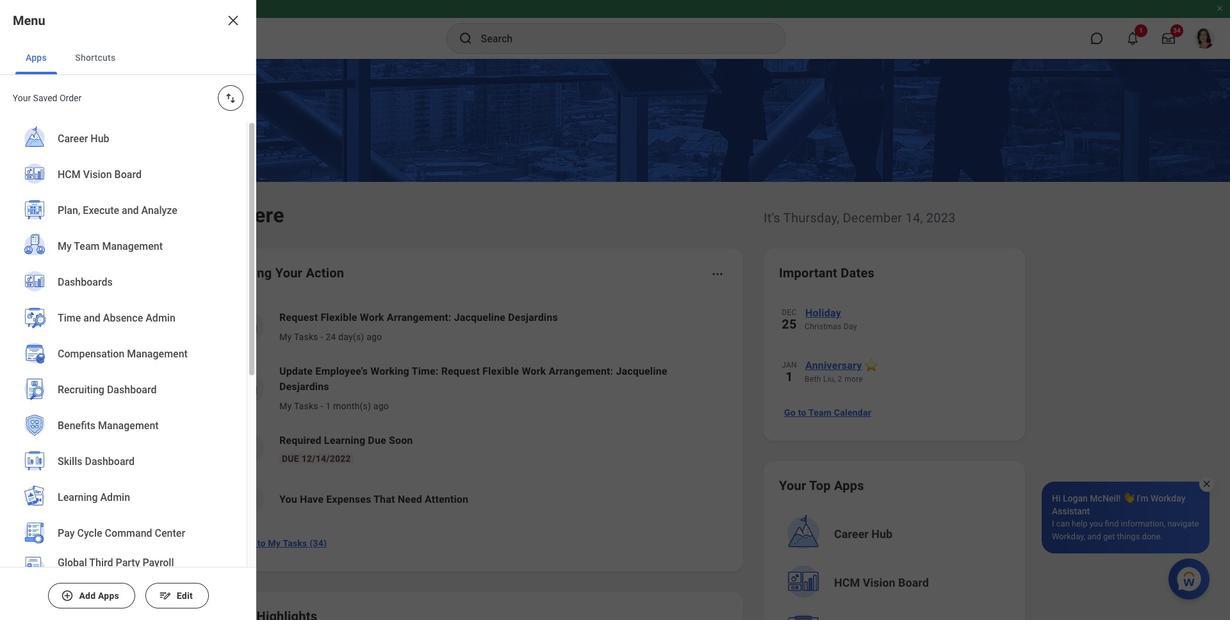 Task type: describe. For each thing, give the bounding box(es) containing it.
0 vertical spatial flexible
[[321, 312, 358, 324]]

24
[[326, 332, 336, 342]]

(34)
[[310, 539, 327, 549]]

desjardins inside update employee's working time: request flexible work arrangement: jacqueline desjardins
[[280, 381, 329, 393]]

update employee's working time: request flexible work arrangement: jacqueline desjardins
[[280, 365, 668, 393]]

tab list containing apps
[[0, 41, 256, 75]]

- for 24
[[321, 332, 323, 342]]

admin inside 'link'
[[146, 312, 176, 325]]

attention
[[425, 494, 469, 506]]

2
[[838, 375, 843, 384]]

benefits management link
[[15, 408, 231, 446]]

analyze
[[141, 205, 177, 217]]

1 vertical spatial admin
[[100, 492, 130, 504]]

compensation management link
[[15, 337, 231, 374]]

apps button
[[15, 41, 57, 74]]

plan, execute and analyze
[[58, 205, 177, 217]]

global third party payroll link
[[15, 552, 231, 589]]

0 vertical spatial jacqueline
[[454, 312, 506, 324]]

shortcuts
[[75, 53, 116, 63]]

dashboard expenses image
[[239, 490, 258, 510]]

plan, execute and analyze link
[[15, 193, 231, 230]]

assistant
[[1053, 506, 1091, 517]]

can
[[1057, 519, 1071, 529]]

time and absence admin
[[58, 312, 176, 325]]

order
[[60, 93, 82, 103]]

14,
[[906, 210, 924, 226]]

jan 1
[[782, 361, 798, 385]]

more
[[845, 375, 864, 384]]

career inside button
[[835, 528, 869, 541]]

career hub link
[[15, 121, 231, 158]]

help
[[1073, 519, 1088, 529]]

anniversary ⭐ beth liu, 2 more
[[805, 360, 878, 384]]

party
[[116, 557, 140, 569]]

management for compensation management
[[127, 348, 188, 360]]

1 inside the awaiting your action list
[[326, 401, 331, 412]]

dates
[[841, 265, 875, 281]]

0 horizontal spatial arrangement:
[[387, 312, 452, 324]]

my team management link
[[15, 229, 231, 266]]

benefits management
[[58, 420, 159, 432]]

edit
[[177, 591, 193, 601]]

vision inside hcm vision board link
[[83, 169, 112, 181]]

1 vertical spatial x image
[[1203, 480, 1212, 489]]

time:
[[412, 365, 439, 378]]

execute
[[83, 205, 119, 217]]

it's
[[764, 210, 781, 226]]

global navigation dialog
[[0, 0, 256, 621]]

inbox image
[[239, 317, 258, 337]]

day(s)
[[339, 332, 364, 342]]

my tasks - 24 day(s) ago
[[280, 332, 382, 342]]

my for my tasks - 24 day(s) ago
[[280, 332, 292, 342]]

your saved order
[[13, 93, 82, 103]]

dec
[[782, 308, 797, 317]]

x image inside global navigation dialog
[[226, 13, 241, 28]]

shortcuts button
[[65, 41, 126, 74]]

day
[[844, 322, 858, 331]]

compensation management
[[58, 348, 188, 360]]

there
[[230, 203, 284, 228]]

pay cycle command center link
[[15, 516, 231, 553]]

team inside my team management link
[[74, 241, 100, 253]]

december
[[843, 210, 903, 226]]

it's thursday, december 14, 2023
[[764, 210, 956, 226]]

team inside go to team calendar button
[[809, 408, 832, 418]]

expenses
[[326, 494, 371, 506]]

top
[[810, 478, 831, 494]]

beth
[[805, 375, 822, 384]]

required
[[280, 435, 322, 447]]

career hub button
[[781, 512, 1012, 558]]

list inside global navigation dialog
[[0, 121, 247, 621]]

hcm vision board link
[[15, 157, 231, 194]]

required learning due soon
[[280, 435, 413, 447]]

to for my
[[258, 539, 266, 549]]

awaiting your action
[[221, 265, 344, 281]]

find
[[1106, 519, 1120, 529]]

learning admin link
[[15, 480, 231, 517]]

you
[[1090, 519, 1104, 529]]

dec 25
[[782, 308, 797, 332]]

soon
[[389, 435, 413, 447]]

third
[[89, 557, 113, 569]]

jan
[[782, 361, 798, 370]]

my team management
[[58, 241, 163, 253]]

navigate
[[1168, 519, 1200, 529]]

command
[[105, 528, 152, 540]]

need
[[398, 494, 422, 506]]

menu
[[13, 13, 45, 28]]

holiday christmas day
[[805, 307, 858, 331]]

holiday button
[[805, 305, 1010, 322]]

liu,
[[824, 375, 836, 384]]

plan,
[[58, 205, 80, 217]]

hcm vision board button
[[781, 560, 1012, 607]]

skills dashboard
[[58, 456, 135, 468]]

notifications large image
[[1127, 32, 1140, 45]]

update
[[280, 365, 313, 378]]

hcm vision board inside button
[[835, 576, 930, 590]]

1 horizontal spatial desjardins
[[508, 312, 558, 324]]

12/14/2022
[[302, 454, 351, 464]]

my for my tasks - 1 month(s) ago
[[280, 401, 292, 412]]

you have expenses that need attention
[[280, 494, 469, 506]]

1 vertical spatial your
[[275, 265, 303, 281]]

time and absence admin link
[[15, 301, 231, 338]]

hi for hi there
[[205, 203, 225, 228]]

month(s)
[[333, 401, 371, 412]]

go to team calendar button
[[780, 400, 877, 426]]

tasks for 1
[[294, 401, 318, 412]]

i
[[1053, 519, 1055, 529]]



Task type: vqa. For each thing, say whether or not it's contained in the screenshot.
VIEW PRINTABLE VERSION (PDF) 'icon'
no



Task type: locate. For each thing, give the bounding box(es) containing it.
board down career hub button
[[899, 576, 930, 590]]

vision up execute
[[83, 169, 112, 181]]

2 horizontal spatial and
[[1088, 532, 1102, 542]]

1 vertical spatial management
[[127, 348, 188, 360]]

ago right month(s)
[[374, 401, 389, 412]]

pay
[[58, 528, 75, 540]]

1 vertical spatial hcm vision board
[[835, 576, 930, 590]]

1 vertical spatial go
[[244, 539, 255, 549]]

edit button
[[145, 583, 209, 609]]

work inside update employee's working time: request flexible work arrangement: jacqueline desjardins
[[522, 365, 546, 378]]

career inside global navigation dialog
[[58, 133, 88, 145]]

go for go to my tasks (34)
[[244, 539, 255, 549]]

2 vertical spatial management
[[98, 420, 159, 432]]

recruiting
[[58, 384, 104, 396]]

2 vertical spatial tasks
[[283, 539, 307, 549]]

your left action
[[275, 265, 303, 281]]

sort image
[[224, 92, 237, 105]]

0 horizontal spatial request
[[280, 312, 318, 324]]

go for go to team calendar
[[785, 408, 796, 418]]

inbox large image
[[1163, 32, 1176, 45]]

0 vertical spatial admin
[[146, 312, 176, 325]]

my down update
[[280, 401, 292, 412]]

hi left logan
[[1053, 494, 1061, 504]]

1 vertical spatial tasks
[[294, 401, 318, 412]]

1 horizontal spatial your
[[275, 265, 303, 281]]

holiday
[[806, 307, 842, 319]]

2 vertical spatial your
[[780, 478, 807, 494]]

0 vertical spatial -
[[321, 332, 323, 342]]

0 horizontal spatial hi
[[205, 203, 225, 228]]

my
[[58, 241, 72, 253], [280, 332, 292, 342], [280, 401, 292, 412], [268, 539, 281, 549]]

-
[[321, 332, 323, 342], [321, 401, 323, 412]]

learning
[[324, 435, 366, 447], [58, 492, 98, 504]]

go down jan 1
[[785, 408, 796, 418]]

career
[[58, 133, 88, 145], [835, 528, 869, 541]]

go to my tasks (34) button
[[221, 531, 335, 556]]

0 horizontal spatial career
[[58, 133, 88, 145]]

your left saved
[[13, 93, 31, 103]]

1 horizontal spatial hi
[[1053, 494, 1061, 504]]

1 horizontal spatial hcm
[[835, 576, 861, 590]]

⭐
[[865, 360, 878, 372]]

0 horizontal spatial vision
[[83, 169, 112, 181]]

1 horizontal spatial x image
[[1203, 480, 1212, 489]]

your inside global navigation dialog
[[13, 93, 31, 103]]

your left top
[[780, 478, 807, 494]]

arrangement: inside update employee's working time: request flexible work arrangement: jacqueline desjardins
[[549, 365, 614, 378]]

calendar
[[835, 408, 872, 418]]

and inside 'link'
[[84, 312, 101, 325]]

your for your top apps
[[780, 478, 807, 494]]

due 12/14/2022
[[282, 454, 351, 464]]

0 horizontal spatial your
[[13, 93, 31, 103]]

1 horizontal spatial 1
[[786, 369, 794, 385]]

- left month(s)
[[321, 401, 323, 412]]

1 vertical spatial vision
[[863, 576, 896, 590]]

admin right "absence"
[[146, 312, 176, 325]]

tasks inside button
[[283, 539, 307, 549]]

management for benefits management
[[98, 420, 159, 432]]

0 horizontal spatial learning
[[58, 492, 98, 504]]

to inside button
[[799, 408, 807, 418]]

hcm inside button
[[835, 576, 861, 590]]

learning inside learning admin link
[[58, 492, 98, 504]]

0 vertical spatial request
[[280, 312, 318, 324]]

admin
[[146, 312, 176, 325], [100, 492, 130, 504]]

2 horizontal spatial your
[[780, 478, 807, 494]]

action
[[306, 265, 344, 281]]

1 vertical spatial board
[[899, 576, 930, 590]]

hi
[[205, 203, 225, 228], [1053, 494, 1061, 504]]

anniversary
[[806, 360, 863, 372]]

x image
[[226, 13, 241, 28], [1203, 480, 1212, 489]]

0 vertical spatial board
[[114, 169, 142, 181]]

tasks left 24
[[294, 332, 318, 342]]

1 vertical spatial and
[[84, 312, 101, 325]]

hub up hcm vision board button
[[872, 528, 893, 541]]

to for team
[[799, 408, 807, 418]]

global third party payroll
[[58, 557, 174, 569]]

hi there
[[205, 203, 284, 228]]

that
[[374, 494, 395, 506]]

to
[[799, 408, 807, 418], [258, 539, 266, 549]]

workday
[[1152, 494, 1186, 504]]

employee's
[[316, 365, 368, 378]]

1 inside jan 1
[[786, 369, 794, 385]]

to down beth
[[799, 408, 807, 418]]

hcm vision board up execute
[[58, 169, 142, 181]]

0 vertical spatial work
[[360, 312, 384, 324]]

0 horizontal spatial x image
[[226, 13, 241, 28]]

things
[[1118, 532, 1141, 542]]

board down career hub link
[[114, 169, 142, 181]]

dashboard
[[107, 384, 157, 396], [85, 456, 135, 468]]

add apps button
[[48, 583, 135, 609]]

your for your saved order
[[13, 93, 31, 103]]

logan
[[1064, 494, 1089, 504]]

information,
[[1122, 519, 1166, 529]]

tasks up required
[[294, 401, 318, 412]]

1 horizontal spatial jacqueline
[[616, 365, 668, 378]]

saved
[[33, 93, 58, 103]]

0 horizontal spatial flexible
[[321, 312, 358, 324]]

hi left there
[[205, 203, 225, 228]]

compensation
[[58, 348, 125, 360]]

text edit image
[[159, 590, 172, 603]]

request
[[280, 312, 318, 324], [442, 365, 480, 378]]

0 vertical spatial hcm
[[58, 169, 81, 181]]

hub inside global navigation dialog
[[91, 133, 109, 145]]

board inside global navigation dialog
[[114, 169, 142, 181]]

2 vertical spatial and
[[1088, 532, 1102, 542]]

1 horizontal spatial board
[[899, 576, 930, 590]]

request right time: at left
[[442, 365, 480, 378]]

my left (34)
[[268, 539, 281, 549]]

request inside update employee's working time: request flexible work arrangement: jacqueline desjardins
[[442, 365, 480, 378]]

0 vertical spatial go
[[785, 408, 796, 418]]

awaiting your action list
[[221, 300, 728, 526]]

absence
[[103, 312, 143, 325]]

and left analyze
[[122, 205, 139, 217]]

important
[[780, 265, 838, 281]]

1
[[786, 369, 794, 385], [326, 401, 331, 412]]

dashboard down compensation management link
[[107, 384, 157, 396]]

1 vertical spatial work
[[522, 365, 546, 378]]

0 horizontal spatial due
[[282, 454, 299, 464]]

dashboards link
[[15, 265, 231, 302]]

learning up 12/14/2022 in the left bottom of the page
[[324, 435, 366, 447]]

career hub inside career hub button
[[835, 528, 893, 541]]

go down dashboard expenses icon
[[244, 539, 255, 549]]

close environment banner image
[[1217, 4, 1225, 12]]

awaiting
[[221, 265, 272, 281]]

1 left month(s)
[[326, 401, 331, 412]]

go to team calendar
[[785, 408, 872, 418]]

dashboard down benefits management
[[85, 456, 135, 468]]

and inside hi logan mcneil! 👋 i'm workday assistant i can help you find information, navigate workday, and get things done.
[[1088, 532, 1102, 542]]

1 vertical spatial dashboard
[[85, 456, 135, 468]]

0 horizontal spatial apps
[[26, 53, 47, 63]]

1 vertical spatial team
[[809, 408, 832, 418]]

hcm
[[58, 169, 81, 181], [835, 576, 861, 590]]

plus circle image
[[61, 590, 74, 603]]

0 horizontal spatial jacqueline
[[454, 312, 506, 324]]

time
[[58, 312, 81, 325]]

team left calendar
[[809, 408, 832, 418]]

jacqueline inside update employee's working time: request flexible work arrangement: jacqueline desjardins
[[616, 365, 668, 378]]

my up update
[[280, 332, 292, 342]]

and down you
[[1088, 532, 1102, 542]]

list containing career hub
[[0, 121, 247, 621]]

1 vertical spatial arrangement:
[[549, 365, 614, 378]]

learning inside the awaiting your action list
[[324, 435, 366, 447]]

my inside global navigation dialog
[[58, 241, 72, 253]]

1 vertical spatial to
[[258, 539, 266, 549]]

2 horizontal spatial apps
[[835, 478, 865, 494]]

list
[[0, 121, 247, 621]]

due down required
[[282, 454, 299, 464]]

1 vertical spatial due
[[282, 454, 299, 464]]

get
[[1104, 532, 1116, 542]]

you
[[280, 494, 297, 506]]

0 horizontal spatial to
[[258, 539, 266, 549]]

to inside button
[[258, 539, 266, 549]]

learning down skills
[[58, 492, 98, 504]]

hcm vision board down career hub button
[[835, 576, 930, 590]]

dashboard for recruiting dashboard
[[107, 384, 157, 396]]

request up 'my tasks - 24 day(s) ago'
[[280, 312, 318, 324]]

hcm inside global navigation dialog
[[58, 169, 81, 181]]

management down time and absence admin 'link' at left
[[127, 348, 188, 360]]

career hub up hcm vision board button
[[835, 528, 893, 541]]

0 horizontal spatial career hub
[[58, 133, 109, 145]]

board
[[114, 169, 142, 181], [899, 576, 930, 590]]

flexible inside update employee's working time: request flexible work arrangement: jacqueline desjardins
[[483, 365, 520, 378]]

team
[[74, 241, 100, 253], [809, 408, 832, 418]]

inbox image
[[239, 379, 258, 398]]

25
[[782, 317, 797, 332]]

1 horizontal spatial to
[[799, 408, 807, 418]]

1 horizontal spatial go
[[785, 408, 796, 418]]

center
[[155, 528, 185, 540]]

0 horizontal spatial and
[[84, 312, 101, 325]]

1 horizontal spatial hub
[[872, 528, 893, 541]]

0 horizontal spatial go
[[244, 539, 255, 549]]

1 vertical spatial jacqueline
[[616, 365, 668, 378]]

0 vertical spatial hi
[[205, 203, 225, 228]]

my inside button
[[268, 539, 281, 549]]

important dates element
[[780, 297, 1010, 397]]

tasks for 24
[[294, 332, 318, 342]]

apps right add on the left of page
[[98, 591, 119, 601]]

0 horizontal spatial hcm vision board
[[58, 169, 142, 181]]

0 vertical spatial due
[[368, 435, 386, 447]]

tasks left (34)
[[283, 539, 307, 549]]

1 horizontal spatial admin
[[146, 312, 176, 325]]

👋
[[1124, 494, 1135, 504]]

and inside 'link'
[[122, 205, 139, 217]]

1 left beth
[[786, 369, 794, 385]]

1 vertical spatial flexible
[[483, 365, 520, 378]]

ago for my tasks - 1 month(s) ago
[[374, 401, 389, 412]]

0 vertical spatial learning
[[324, 435, 366, 447]]

flexible
[[321, 312, 358, 324], [483, 365, 520, 378]]

dashboard for skills dashboard
[[85, 456, 135, 468]]

2 - from the top
[[321, 401, 323, 412]]

1 horizontal spatial work
[[522, 365, 546, 378]]

hcm vision board inside global navigation dialog
[[58, 169, 142, 181]]

career hub inside career hub link
[[58, 133, 109, 145]]

0 vertical spatial ago
[[367, 332, 382, 342]]

tasks
[[294, 332, 318, 342], [294, 401, 318, 412], [283, 539, 307, 549]]

0 vertical spatial desjardins
[[508, 312, 558, 324]]

vision down career hub button
[[863, 576, 896, 590]]

0 vertical spatial hcm vision board
[[58, 169, 142, 181]]

apps down menu
[[26, 53, 47, 63]]

0 horizontal spatial team
[[74, 241, 100, 253]]

learning admin
[[58, 492, 130, 504]]

career down order
[[58, 133, 88, 145]]

search image
[[458, 31, 473, 46]]

0 vertical spatial and
[[122, 205, 139, 217]]

career hub down order
[[58, 133, 109, 145]]

done.
[[1143, 532, 1163, 542]]

1 horizontal spatial hcm vision board
[[835, 576, 930, 590]]

management down recruiting dashboard link
[[98, 420, 159, 432]]

due left soon
[[368, 435, 386, 447]]

ago
[[367, 332, 382, 342], [374, 401, 389, 412]]

1 vertical spatial learning
[[58, 492, 98, 504]]

my for my team management
[[58, 241, 72, 253]]

admin down skills dashboard link
[[100, 492, 130, 504]]

hi there main content
[[0, 59, 1231, 621]]

career down "your top apps"
[[835, 528, 869, 541]]

0 vertical spatial hub
[[91, 133, 109, 145]]

profile logan mcneil element
[[1187, 24, 1223, 53]]

go inside button
[[785, 408, 796, 418]]

- left 24
[[321, 332, 323, 342]]

0 vertical spatial 1
[[786, 369, 794, 385]]

0 vertical spatial arrangement:
[[387, 312, 452, 324]]

1 vertical spatial -
[[321, 401, 323, 412]]

dashboards
[[58, 277, 113, 289]]

1 horizontal spatial career hub
[[835, 528, 893, 541]]

apps right top
[[835, 478, 865, 494]]

0 horizontal spatial admin
[[100, 492, 130, 504]]

- for 1
[[321, 401, 323, 412]]

recruiting dashboard
[[58, 384, 157, 396]]

and
[[122, 205, 139, 217], [84, 312, 101, 325], [1088, 532, 1102, 542]]

pay cycle command center
[[58, 528, 185, 540]]

and right time
[[84, 312, 101, 325]]

to down dashboard expenses icon
[[258, 539, 266, 549]]

hi logan mcneil! 👋 i'm workday assistant i can help you find information, navigate workday, and get things done.
[[1053, 494, 1200, 542]]

1 vertical spatial 1
[[326, 401, 331, 412]]

0 horizontal spatial 1
[[326, 401, 331, 412]]

book open image
[[239, 439, 258, 458]]

1 horizontal spatial team
[[809, 408, 832, 418]]

my tasks - 1 month(s) ago
[[280, 401, 389, 412]]

0 vertical spatial vision
[[83, 169, 112, 181]]

1 vertical spatial hub
[[872, 528, 893, 541]]

hub
[[91, 133, 109, 145], [872, 528, 893, 541]]

add apps
[[79, 591, 119, 601]]

board inside button
[[899, 576, 930, 590]]

hi inside hi logan mcneil! 👋 i'm workday assistant i can help you find information, navigate workday, and get things done.
[[1053, 494, 1061, 504]]

0 vertical spatial your
[[13, 93, 31, 103]]

your top apps
[[780, 478, 865, 494]]

working
[[371, 365, 410, 378]]

0 vertical spatial dashboard
[[107, 384, 157, 396]]

apps inside hi there main content
[[835, 478, 865, 494]]

tab list
[[0, 41, 256, 75]]

vision inside hcm vision board button
[[863, 576, 896, 590]]

1 horizontal spatial flexible
[[483, 365, 520, 378]]

your
[[13, 93, 31, 103], [275, 265, 303, 281], [780, 478, 807, 494]]

cycle
[[77, 528, 102, 540]]

0 vertical spatial tasks
[[294, 332, 318, 342]]

hub up hcm vision board link
[[91, 133, 109, 145]]

hi inside hi there main content
[[205, 203, 225, 228]]

ago for my tasks - 24 day(s) ago
[[367, 332, 382, 342]]

1 horizontal spatial arrangement:
[[549, 365, 614, 378]]

0 horizontal spatial work
[[360, 312, 384, 324]]

1 - from the top
[[321, 332, 323, 342]]

due
[[368, 435, 386, 447], [282, 454, 299, 464]]

1 vertical spatial apps
[[835, 478, 865, 494]]

1 horizontal spatial learning
[[324, 435, 366, 447]]

1 vertical spatial hi
[[1053, 494, 1061, 504]]

1 horizontal spatial apps
[[98, 591, 119, 601]]

important dates
[[780, 265, 875, 281]]

0 vertical spatial management
[[102, 241, 163, 253]]

1 horizontal spatial and
[[122, 205, 139, 217]]

0 vertical spatial apps
[[26, 53, 47, 63]]

team up dashboards
[[74, 241, 100, 253]]

hi for hi logan mcneil! 👋 i'm workday assistant i can help you find information, navigate workday, and get things done.
[[1053, 494, 1061, 504]]

0 horizontal spatial board
[[114, 169, 142, 181]]

go to my tasks (34)
[[244, 539, 327, 549]]

banner
[[0, 0, 1231, 59]]

hub inside button
[[872, 528, 893, 541]]

1 vertical spatial hcm
[[835, 576, 861, 590]]

0 vertical spatial x image
[[226, 13, 241, 28]]

my down plan,
[[58, 241, 72, 253]]

ago right day(s)
[[367, 332, 382, 342]]

benefits
[[58, 420, 96, 432]]

0 horizontal spatial desjardins
[[280, 381, 329, 393]]

you have expenses that need attention button
[[221, 474, 728, 526]]

add
[[79, 591, 96, 601]]

2023
[[927, 210, 956, 226]]

2 vertical spatial apps
[[98, 591, 119, 601]]

management down plan, execute and analyze 'link'
[[102, 241, 163, 253]]

go inside button
[[244, 539, 255, 549]]



